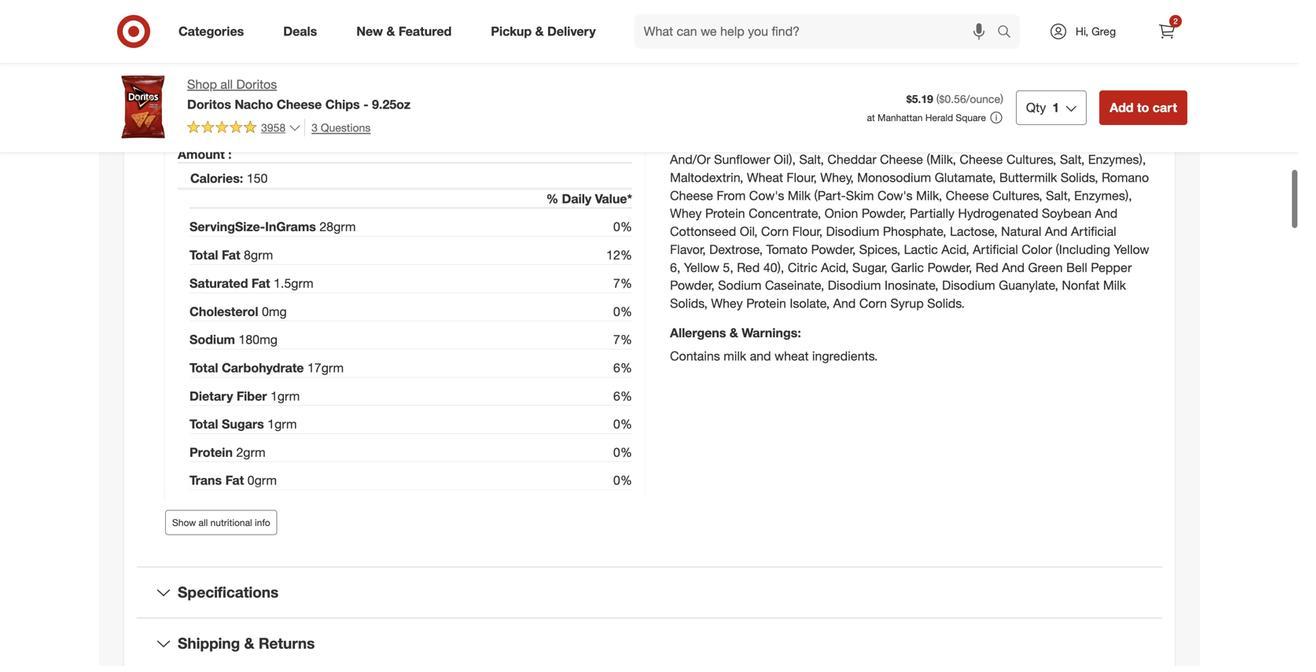 Task type: describe. For each thing, give the bounding box(es) containing it.
shipping & returns button
[[137, 618, 1162, 666]]

shipping & returns
[[178, 634, 315, 652]]

chips
[[276, 112, 306, 127]]

qty 1
[[1026, 100, 1059, 115]]

What can we help you find? suggestions appear below search field
[[634, 14, 1001, 49]]

0 vertical spatial milk
[[788, 188, 811, 203]]

grm for total fat 8 grm
[[251, 247, 273, 263]]

hi,
[[1076, 24, 1088, 38]]

mg for cholesterol 0 mg
[[269, 304, 287, 319]]

0 vertical spatial cultures,
[[1006, 152, 1056, 167]]

dietary
[[190, 388, 233, 403]]

following:
[[996, 134, 1052, 149]]

1 horizontal spatial acid,
[[941, 242, 969, 257]]

cheese down maltodextrin,
[[670, 188, 713, 203]]

servingsize-ingrams 28 grm
[[190, 219, 356, 234]]

or
[[905, 134, 919, 149]]

onion
[[825, 206, 858, 221]]

& for returns
[[244, 634, 254, 652]]

180
[[239, 332, 260, 347]]

glutamate,
[[935, 170, 996, 185]]

solids.
[[927, 295, 965, 311]]

1 horizontal spatial solids,
[[1061, 170, 1098, 185]]

and up the guanylate,
[[1002, 260, 1025, 275]]

show all nutritional info button
[[165, 510, 277, 535]]

calories:
[[190, 170, 243, 186]]

deals
[[283, 24, 317, 39]]

150
[[247, 170, 268, 186]]

value*
[[595, 191, 632, 206]]

more
[[922, 134, 951, 149]]

cheese down glutamate,
[[946, 188, 989, 203]]

returns
[[259, 634, 315, 652]]

fat for total fat
[[222, 247, 240, 263]]

grm for trans fat 0 grm
[[254, 473, 277, 488]]

3958
[[261, 121, 286, 134]]

all for shop
[[220, 77, 233, 92]]

disodium up solids. in the right of the page
[[942, 278, 995, 293]]

7% for mg
[[613, 332, 632, 347]]

-
[[363, 97, 368, 112]]

cheese down the
[[960, 152, 1003, 167]]

0 horizontal spatial acid,
[[821, 260, 849, 275]]

6% for dietary fiber 1 grm
[[613, 388, 632, 403]]

0 vertical spatial flour,
[[787, 170, 817, 185]]

oil
[[802, 134, 818, 149]]

total fat 8 grm
[[190, 247, 273, 263]]

1 vertical spatial cultures,
[[992, 188, 1042, 203]]

carbohydrate
[[222, 360, 304, 375]]

one
[[878, 134, 901, 149]]

grm for saturated fat 1.5 grm
[[291, 275, 313, 291]]

(including
[[1056, 242, 1110, 257]]

whole
[[670, 134, 706, 149]]

& for featured
[[386, 24, 395, 39]]

0 vertical spatial enzymes),
[[1088, 152, 1146, 167]]

total for total fat
[[190, 247, 218, 263]]

& for warnings:
[[730, 325, 738, 340]]

mg for sodium 180 mg
[[260, 332, 278, 347]]

concentrate,
[[749, 206, 821, 221]]

sodium
[[718, 278, 762, 293]]

green
[[1028, 260, 1063, 275]]

amount
[[178, 146, 225, 162]]

pickup & delivery link
[[478, 14, 615, 49]]

disodium down onion
[[826, 224, 879, 239]]

fat for saturated fat
[[252, 275, 270, 291]]

soybean
[[1042, 206, 1092, 221]]

tomato
[[766, 242, 808, 257]]

sodium 180 mg
[[190, 332, 278, 347]]

label info
[[178, 70, 248, 88]]

flavor,
[[670, 242, 706, 257]]

2 cow's from the left
[[877, 188, 913, 203]]

serving size: 11 chips serving per container: 12
[[178, 112, 330, 145]]

oil,
[[740, 224, 758, 239]]

1 vertical spatial enzymes),
[[1074, 188, 1132, 203]]

vegetable
[[743, 134, 799, 149]]

40),
[[763, 260, 784, 275]]

warnings:
[[742, 325, 801, 340]]

show
[[172, 517, 196, 529]]

cheddar
[[827, 152, 876, 167]]

pickup & delivery
[[491, 24, 596, 39]]

grm for total carbohydrate 17 grm
[[321, 360, 344, 375]]

servingsize-
[[190, 219, 265, 234]]

8
[[244, 247, 251, 263]]

6,
[[670, 260, 680, 275]]

1 vertical spatial flour,
[[792, 224, 823, 239]]

3 questions
[[312, 121, 371, 134]]

image of doritos nacho cheese chips - 9.25oz image
[[112, 75, 175, 138]]

(part-
[[814, 188, 846, 203]]

1 horizontal spatial doritos
[[236, 77, 277, 92]]

delivery
[[547, 24, 596, 39]]

(contains
[[821, 134, 874, 149]]

bell
[[1066, 260, 1087, 275]]

caseinate,
[[765, 278, 824, 293]]

1 horizontal spatial yellow
[[1114, 242, 1149, 257]]

grm for dietary fiber 1 grm
[[277, 388, 300, 403]]

all for show
[[199, 517, 208, 529]]

1 vertical spatial 2
[[236, 445, 243, 460]]

(
[[936, 92, 939, 106]]

grm down total sugars 1 grm
[[243, 445, 266, 460]]

specifications
[[178, 583, 279, 601]]

1 vertical spatial yellow
[[684, 260, 719, 275]]

to
[[1137, 100, 1149, 115]]

daily
[[562, 191, 592, 206]]

shop all doritos doritos nacho cheese chips - 9.25oz
[[187, 77, 410, 112]]

guanylate,
[[999, 278, 1058, 293]]

powder, down the lactic at the top of the page
[[928, 260, 972, 275]]

1 for 0%
[[268, 416, 275, 432]]

0 horizontal spatial artificial
[[973, 242, 1018, 257]]

and down soybean
[[1045, 224, 1068, 239]]

new & featured
[[356, 24, 452, 39]]

calories: 150
[[190, 170, 268, 186]]

1 vertical spatial 0
[[247, 473, 254, 488]]

1 vertical spatial whey
[[711, 295, 743, 311]]

and right isolate,
[[833, 295, 856, 311]]

powder, up citric
[[811, 242, 856, 257]]

sunflower
[[714, 152, 770, 167]]

hi, greg
[[1076, 24, 1116, 38]]

container:
[[250, 130, 313, 145]]

color
[[1022, 242, 1052, 257]]

deals link
[[270, 14, 337, 49]]

1 vertical spatial corn
[[859, 295, 887, 311]]

nutritional
[[210, 517, 252, 529]]

contains
[[670, 348, 720, 363]]

citric
[[788, 260, 817, 275]]

milk,
[[916, 188, 942, 203]]

$5.19 ( $0.56 /ounce )
[[906, 92, 1003, 106]]

1.5
[[274, 275, 291, 291]]

lactic
[[904, 242, 938, 257]]

0% for protein 2 grm
[[613, 445, 632, 460]]

%
[[546, 191, 558, 206]]

soybean,
[[1090, 134, 1143, 149]]

protein 2 grm
[[190, 445, 266, 460]]

total sugars 1 grm
[[190, 416, 297, 432]]



Task type: locate. For each thing, give the bounding box(es) containing it.
info inside dropdown button
[[221, 70, 248, 88]]

2 0% from the top
[[613, 304, 632, 319]]

wheat
[[747, 170, 783, 185], [775, 348, 809, 363]]

all right shop
[[220, 77, 233, 92]]

milk
[[788, 188, 811, 203], [1103, 278, 1126, 293], [724, 348, 746, 363]]

2 link
[[1150, 14, 1184, 49]]

total up protein
[[190, 416, 218, 432]]

whole corn, vegetable oil (contains one or more of the following: corn, soybean, and/or sunflower oil), salt, cheddar cheese (milk, cheese cultures, salt, enzymes), maltodextrin, wheat flour, whey, monosodium glutamate, buttermilk solids, romano cheese from cow's milk (part-skim cow's milk, cheese cultures, salt, enzymes), whey protein concentrate, onion powder, partially hydrogenated soybean and cottonseed oil, corn flour, disodium phosphate, lactose, natural and artificial flavor, dextrose, tomato powder, spices, lactic acid, artificial color (including yellow 6, yellow 5, red 40), citric acid, sugar, garlic powder, red and green bell pepper powder, sodium caseinate, disodium inosinate, disodium guanylate, nonfat milk solids, whey protein isolate, and corn syrup solids.
[[670, 134, 1149, 311]]

1 vertical spatial artificial
[[973, 242, 1018, 257]]

6%
[[613, 360, 632, 375], [613, 388, 632, 403]]

red
[[737, 260, 760, 275], [976, 260, 999, 275]]

2 corn, from the left
[[1056, 134, 1086, 149]]

milk right the contains
[[724, 348, 746, 363]]

1 right fiber
[[270, 388, 277, 403]]

1 vertical spatial 7%
[[613, 332, 632, 347]]

mg down 1.5
[[269, 304, 287, 319]]

1 vertical spatial wheat
[[775, 348, 809, 363]]

powder,
[[862, 206, 906, 221], [811, 242, 856, 257], [928, 260, 972, 275], [670, 278, 715, 293]]

5 0% from the top
[[613, 473, 632, 488]]

% daily value*
[[546, 191, 632, 206]]

3958 link
[[187, 119, 301, 138]]

1 vertical spatial fat
[[252, 275, 270, 291]]

whey down sodium
[[711, 295, 743, 311]]

0 vertical spatial acid,
[[941, 242, 969, 257]]

sugars
[[222, 416, 264, 432]]

1 right the sugars
[[268, 416, 275, 432]]

28
[[319, 219, 333, 234]]

grm down ingrams on the top of page
[[291, 275, 313, 291]]

dietary fiber 1 grm
[[190, 388, 300, 403]]

1 vertical spatial acid,
[[821, 260, 849, 275]]

cow's down 'monosodium'
[[877, 188, 913, 203]]

1 vertical spatial mg
[[260, 332, 278, 347]]

manhattan
[[878, 112, 923, 123]]

0 horizontal spatial 0
[[247, 473, 254, 488]]

1 vertical spatial all
[[199, 517, 208, 529]]

search
[[990, 25, 1028, 41]]

1 horizontal spatial corn
[[859, 295, 887, 311]]

grm up saturated fat 1.5 grm
[[251, 247, 273, 263]]

2 vertical spatial total
[[190, 416, 218, 432]]

)
[[1000, 92, 1003, 106]]

grm right the sugars
[[275, 416, 297, 432]]

artificial down lactose,
[[973, 242, 1018, 257]]

3 total from the top
[[190, 416, 218, 432]]

1 horizontal spatial info
[[255, 517, 270, 529]]

2 6% from the top
[[613, 388, 632, 403]]

0 vertical spatial fat
[[222, 247, 240, 263]]

2 vertical spatial fat
[[225, 473, 244, 488]]

the
[[971, 134, 992, 149]]

wheat inside allergens & warnings: contains milk and wheat ingredients.
[[775, 348, 809, 363]]

of
[[955, 134, 968, 149]]

0 horizontal spatial whey
[[670, 206, 702, 221]]

0% for total sugars 1 grm
[[613, 416, 632, 432]]

1 vertical spatial info
[[255, 517, 270, 529]]

new & featured link
[[343, 14, 471, 49]]

specifications button
[[137, 568, 1162, 618]]

info up nacho
[[221, 70, 248, 88]]

corn, up sunflower
[[709, 134, 740, 149]]

1 horizontal spatial protein
[[746, 295, 786, 311]]

0 vertical spatial 7%
[[613, 275, 632, 291]]

1 right "qty"
[[1052, 100, 1059, 115]]

0 vertical spatial corn
[[761, 224, 789, 239]]

and/or
[[670, 152, 711, 167]]

cultures, up buttermilk
[[1006, 152, 1056, 167]]

new
[[356, 24, 383, 39]]

1 vertical spatial total
[[190, 360, 218, 375]]

cheese up 'monosodium'
[[880, 152, 923, 167]]

1 horizontal spatial 0
[[262, 304, 269, 319]]

artificial up (including
[[1071, 224, 1116, 239]]

add to cart
[[1110, 100, 1177, 115]]

flour,
[[787, 170, 817, 185], [792, 224, 823, 239]]

grm down 'protein 2 grm'
[[254, 473, 277, 488]]

0 horizontal spatial protein
[[705, 206, 745, 221]]

& left "returns"
[[244, 634, 254, 652]]

0 vertical spatial info
[[221, 70, 248, 88]]

total up saturated
[[190, 247, 218, 263]]

acid, right citric
[[821, 260, 849, 275]]

trans fat 0 grm
[[190, 473, 277, 488]]

1 total from the top
[[190, 247, 218, 263]]

add
[[1110, 100, 1134, 115]]

0 vertical spatial whey
[[670, 206, 702, 221]]

fat
[[222, 247, 240, 263], [252, 275, 270, 291], [225, 473, 244, 488]]

1 vertical spatial serving
[[178, 130, 223, 145]]

grm down the total carbohydrate 17 grm
[[277, 388, 300, 403]]

grm for servingsize-ingrams 28 grm
[[333, 219, 356, 234]]

2 vertical spatial 1
[[268, 416, 275, 432]]

protein up warnings:
[[746, 295, 786, 311]]

qty
[[1026, 100, 1046, 115]]

milk inside allergens & warnings: contains milk and wheat ingredients.
[[724, 348, 746, 363]]

size:
[[227, 112, 255, 127]]

1 vertical spatial milk
[[1103, 278, 1126, 293]]

1 horizontal spatial all
[[220, 77, 233, 92]]

7% left allergens
[[613, 332, 632, 347]]

17
[[307, 360, 321, 375]]

2
[[1173, 16, 1178, 26], [236, 445, 243, 460]]

fat right trans
[[225, 473, 244, 488]]

corn down concentrate,
[[761, 224, 789, 239]]

0 vertical spatial mg
[[269, 304, 287, 319]]

1 vertical spatial solids,
[[670, 295, 708, 311]]

3
[[312, 121, 318, 134]]

0 vertical spatial solids,
[[1061, 170, 1098, 185]]

grm right 'carbohydrate'
[[321, 360, 344, 375]]

5,
[[723, 260, 733, 275]]

greg
[[1092, 24, 1116, 38]]

cheese
[[880, 152, 923, 167], [960, 152, 1003, 167], [670, 188, 713, 203], [946, 188, 989, 203]]

fat left 1.5
[[252, 275, 270, 291]]

acid, down lactose,
[[941, 242, 969, 257]]

0 vertical spatial serving
[[178, 112, 223, 127]]

solids,
[[1061, 170, 1098, 185], [670, 295, 708, 311]]

1 vertical spatial protein
[[746, 295, 786, 311]]

0 horizontal spatial cow's
[[749, 188, 784, 203]]

flour, down oil),
[[787, 170, 817, 185]]

whey up 'cottonseed'
[[670, 206, 702, 221]]

from
[[717, 188, 746, 203]]

3 questions link
[[304, 119, 371, 137]]

add to cart button
[[1099, 90, 1187, 125]]

0 vertical spatial doritos
[[236, 77, 277, 92]]

disodium
[[826, 224, 879, 239], [828, 278, 881, 293], [942, 278, 995, 293]]

dextrose,
[[709, 242, 763, 257]]

2 vertical spatial milk
[[724, 348, 746, 363]]

oil),
[[774, 152, 796, 167]]

1 vertical spatial 6%
[[613, 388, 632, 403]]

corn left syrup
[[859, 295, 887, 311]]

0 horizontal spatial red
[[737, 260, 760, 275]]

and right soybean
[[1095, 206, 1118, 221]]

doritos down shop
[[187, 97, 231, 112]]

amount :
[[178, 146, 232, 162]]

0 vertical spatial all
[[220, 77, 233, 92]]

enzymes), down romano
[[1074, 188, 1132, 203]]

2 total from the top
[[190, 360, 218, 375]]

1 cow's from the left
[[749, 188, 784, 203]]

0% for trans fat 0 grm
[[613, 473, 632, 488]]

syrup
[[890, 295, 924, 311]]

doritos up nacho
[[236, 77, 277, 92]]

& right allergens
[[730, 325, 738, 340]]

0 vertical spatial wheat
[[747, 170, 783, 185]]

total for total sugars
[[190, 416, 218, 432]]

spices,
[[859, 242, 900, 257]]

and inside allergens & warnings: contains milk and wheat ingredients.
[[750, 348, 771, 363]]

2 serving from the top
[[178, 130, 223, 145]]

1 corn, from the left
[[709, 134, 740, 149]]

1 0% from the top
[[613, 219, 632, 234]]

allergens
[[670, 325, 726, 340]]

1 horizontal spatial milk
[[788, 188, 811, 203]]

0 vertical spatial protein
[[705, 206, 745, 221]]

yellow up pepper
[[1114, 242, 1149, 257]]

wheat down warnings:
[[775, 348, 809, 363]]

all inside shop all doritos doritos nacho cheese chips - 9.25oz
[[220, 77, 233, 92]]

total carbohydrate 17 grm
[[190, 360, 344, 375]]

4 0% from the top
[[613, 445, 632, 460]]

categories
[[179, 24, 244, 39]]

0 vertical spatial yellow
[[1114, 242, 1149, 257]]

red up sodium
[[737, 260, 760, 275]]

2 horizontal spatial milk
[[1103, 278, 1126, 293]]

cholesterol 0 mg
[[190, 304, 287, 319]]

1 for 6%
[[270, 388, 277, 403]]

and down warnings:
[[750, 348, 771, 363]]

total up the dietary
[[190, 360, 218, 375]]

0 down 'protein 2 grm'
[[247, 473, 254, 488]]

0 vertical spatial 6%
[[613, 360, 632, 375]]

protein down from
[[705, 206, 745, 221]]

0 vertical spatial 0
[[262, 304, 269, 319]]

flour, up "tomato"
[[792, 224, 823, 239]]

herald
[[925, 112, 953, 123]]

yellow down flavor,
[[684, 260, 719, 275]]

1 horizontal spatial cow's
[[877, 188, 913, 203]]

disodium down sugar, on the right top of page
[[828, 278, 881, 293]]

1 serving from the top
[[178, 112, 223, 127]]

pickup
[[491, 24, 532, 39]]

and
[[1095, 206, 1118, 221], [1045, 224, 1068, 239], [1002, 260, 1025, 275], [833, 295, 856, 311], [750, 348, 771, 363]]

7% for grm
[[613, 275, 632, 291]]

1
[[1052, 100, 1059, 115], [270, 388, 277, 403], [268, 416, 275, 432]]

3 0% from the top
[[613, 416, 632, 432]]

0 down saturated fat 1.5 grm
[[262, 304, 269, 319]]

1 horizontal spatial red
[[976, 260, 999, 275]]

0 horizontal spatial solids,
[[670, 295, 708, 311]]

0% for servingsize-ingrams 28 grm
[[613, 219, 632, 234]]

& right new
[[386, 24, 395, 39]]

saturated fat 1.5 grm
[[190, 275, 313, 291]]

total for total carbohydrate
[[190, 360, 218, 375]]

0 horizontal spatial yellow
[[684, 260, 719, 275]]

ingrams
[[265, 219, 316, 234]]

$0.56
[[939, 92, 966, 106]]

12
[[316, 130, 330, 145]]

square
[[956, 112, 986, 123]]

2 red from the left
[[976, 260, 999, 275]]

nonfat
[[1062, 278, 1100, 293]]

mg
[[269, 304, 287, 319], [260, 332, 278, 347]]

0 vertical spatial 1
[[1052, 100, 1059, 115]]

1 red from the left
[[737, 260, 760, 275]]

1 vertical spatial doritos
[[187, 97, 231, 112]]

1 horizontal spatial whey
[[711, 295, 743, 311]]

1 horizontal spatial 2
[[1173, 16, 1178, 26]]

0
[[262, 304, 269, 319], [247, 473, 254, 488]]

questions
[[321, 121, 371, 134]]

& inside allergens & warnings: contains milk and wheat ingredients.
[[730, 325, 738, 340]]

fiber
[[237, 388, 267, 403]]

0 horizontal spatial all
[[199, 517, 208, 529]]

garlic
[[891, 260, 924, 275]]

phosphate,
[[883, 224, 946, 239]]

cheese
[[277, 97, 322, 112]]

wheat inside whole corn, vegetable oil (contains one or more of the following: corn, soybean, and/or sunflower oil), salt, cheddar cheese (milk, cheese cultures, salt, enzymes), maltodextrin, wheat flour, whey, monosodium glutamate, buttermilk solids, romano cheese from cow's milk (part-skim cow's milk, cheese cultures, salt, enzymes), whey protein concentrate, onion powder, partially hydrogenated soybean and cottonseed oil, corn flour, disodium phosphate, lactose, natural and artificial flavor, dextrose, tomato powder, spices, lactic acid, artificial color (including yellow 6, yellow 5, red 40), citric acid, sugar, garlic powder, red and green bell pepper powder, sodium caseinate, disodium inosinate, disodium guanylate, nonfat milk solids, whey protein isolate, and corn syrup solids.
[[747, 170, 783, 185]]

grm for total sugars 1 grm
[[275, 416, 297, 432]]

0 horizontal spatial doritos
[[187, 97, 231, 112]]

0 horizontal spatial info
[[221, 70, 248, 88]]

enzymes),
[[1088, 152, 1146, 167], [1074, 188, 1132, 203]]

at
[[867, 112, 875, 123]]

wheat down oil),
[[747, 170, 783, 185]]

1 vertical spatial 1
[[270, 388, 277, 403]]

& right "pickup"
[[535, 24, 544, 39]]

fat left 8
[[222, 247, 240, 263]]

1 7% from the top
[[613, 275, 632, 291]]

2 7% from the top
[[613, 332, 632, 347]]

cow's up concentrate,
[[749, 188, 784, 203]]

solids, up allergens
[[670, 295, 708, 311]]

& inside dropdown button
[[244, 634, 254, 652]]

solids, up soybean
[[1061, 170, 1098, 185]]

0 horizontal spatial milk
[[724, 348, 746, 363]]

0 vertical spatial artificial
[[1071, 224, 1116, 239]]

0 horizontal spatial corn
[[761, 224, 789, 239]]

enzymes), down soybean,
[[1088, 152, 1146, 167]]

at manhattan herald square
[[867, 112, 986, 123]]

yellow
[[1114, 242, 1149, 257], [684, 260, 719, 275]]

pepper
[[1091, 260, 1132, 275]]

whey
[[670, 206, 702, 221], [711, 295, 743, 311]]

trans
[[190, 473, 222, 488]]

0% for cholesterol 0 mg
[[613, 304, 632, 319]]

0 vertical spatial 2
[[1173, 16, 1178, 26]]

11
[[259, 112, 273, 127]]

$5.19
[[906, 92, 933, 106]]

corn, down qty 1
[[1056, 134, 1086, 149]]

2 right greg at top right
[[1173, 16, 1178, 26]]

artificial
[[1071, 224, 1116, 239], [973, 242, 1018, 257]]

milk down pepper
[[1103, 278, 1126, 293]]

natural
[[1001, 224, 1041, 239]]

6% for total carbohydrate 17 grm
[[613, 360, 632, 375]]

1 horizontal spatial corn,
[[1056, 134, 1086, 149]]

2 down the sugars
[[236, 445, 243, 460]]

7% down 12%
[[613, 275, 632, 291]]

mg up the total carbohydrate 17 grm
[[260, 332, 278, 347]]

powder, down 'skim'
[[862, 206, 906, 221]]

cholesterol
[[190, 304, 258, 319]]

grm right ingrams on the top of page
[[333, 219, 356, 234]]

milk up concentrate,
[[788, 188, 811, 203]]

0 horizontal spatial corn,
[[709, 134, 740, 149]]

fat for trans fat
[[225, 473, 244, 488]]

info inside button
[[255, 517, 270, 529]]

info right the nutritional
[[255, 517, 270, 529]]

1 6% from the top
[[613, 360, 632, 375]]

0 horizontal spatial 2
[[236, 445, 243, 460]]

1 horizontal spatial artificial
[[1071, 224, 1116, 239]]

0 vertical spatial total
[[190, 247, 218, 263]]

& inside 'link'
[[535, 24, 544, 39]]

all inside button
[[199, 517, 208, 529]]

skim
[[846, 188, 874, 203]]

all right show
[[199, 517, 208, 529]]

red down lactose,
[[976, 260, 999, 275]]

& for delivery
[[535, 24, 544, 39]]

powder, down 6,
[[670, 278, 715, 293]]

cultures, down buttermilk
[[992, 188, 1042, 203]]



Task type: vqa. For each thing, say whether or not it's contained in the screenshot.
Shipping Get it by Thu, Dec 7
no



